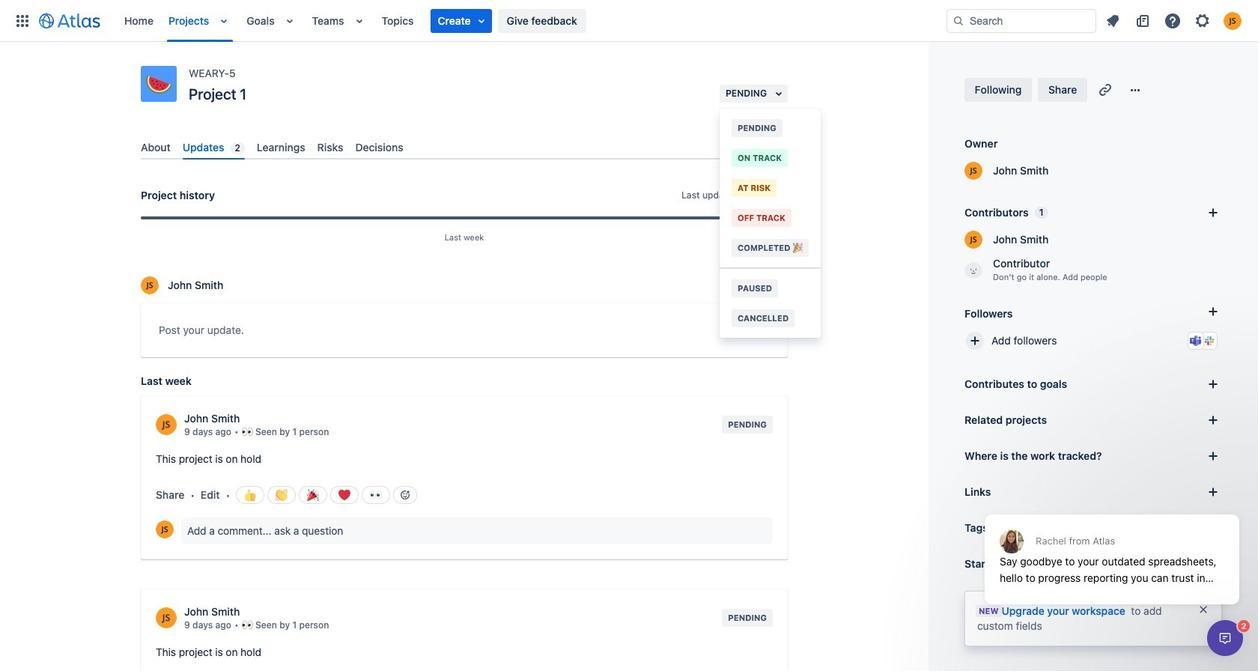 Task type: locate. For each thing, give the bounding box(es) containing it.
notifications image
[[1105, 12, 1123, 30]]

tab list
[[135, 135, 794, 160]]

add related project image
[[1205, 411, 1223, 429]]

0 horizontal spatial list
[[117, 0, 947, 42]]

add goals image
[[1205, 375, 1223, 393]]

dialog
[[978, 478, 1248, 616], [1208, 620, 1244, 656]]

list item inside top element
[[431, 9, 492, 33]]

switch to... image
[[13, 12, 31, 30]]

menu
[[720, 109, 822, 338]]

search image
[[953, 15, 965, 27]]

list
[[117, 0, 947, 42], [1100, 9, 1250, 33]]

add work tracking links image
[[1205, 447, 1223, 465]]

add team or contributors image
[[1205, 204, 1223, 222]]

Main content area, start typing to enter text. text field
[[159, 322, 770, 345]]

msteams logo showing  channels are connected to this project image
[[1191, 335, 1203, 347]]

2 group from the top
[[720, 268, 822, 338]]

0 vertical spatial dialog
[[978, 478, 1248, 616]]

:tada: image
[[307, 490, 319, 502]]

group
[[720, 109, 822, 268], [720, 268, 822, 338]]

list item
[[431, 9, 492, 33]]

add reaction image
[[400, 489, 412, 501]]

add follower image
[[967, 332, 985, 350]]

:clap: image
[[276, 490, 288, 502], [276, 490, 288, 502]]

:thumbsup: image
[[244, 490, 256, 502], [244, 490, 256, 502]]

account image
[[1224, 12, 1242, 30]]

banner
[[0, 0, 1259, 42]]

:eyes: image
[[370, 490, 382, 502]]

Search field
[[947, 9, 1097, 33]]

1 horizontal spatial list
[[1100, 9, 1250, 33]]

None search field
[[947, 9, 1097, 33]]



Task type: vqa. For each thing, say whether or not it's contained in the screenshot.
first townsquare image from the bottom of the page
no



Task type: describe. For each thing, give the bounding box(es) containing it.
settings image
[[1195, 12, 1212, 30]]

:heart: image
[[339, 490, 351, 502]]

1 group from the top
[[720, 109, 822, 268]]

:tada: image
[[307, 490, 319, 502]]

1 vertical spatial dialog
[[1208, 620, 1244, 656]]

:eyes: image
[[370, 490, 382, 502]]

slack logo showing nan channels are connected to this project image
[[1204, 335, 1216, 347]]

close banner image
[[1198, 604, 1210, 616]]

help image
[[1165, 12, 1183, 30]]

top element
[[9, 0, 947, 42]]

:heart: image
[[339, 490, 351, 502]]

add a follower image
[[1205, 303, 1223, 321]]



